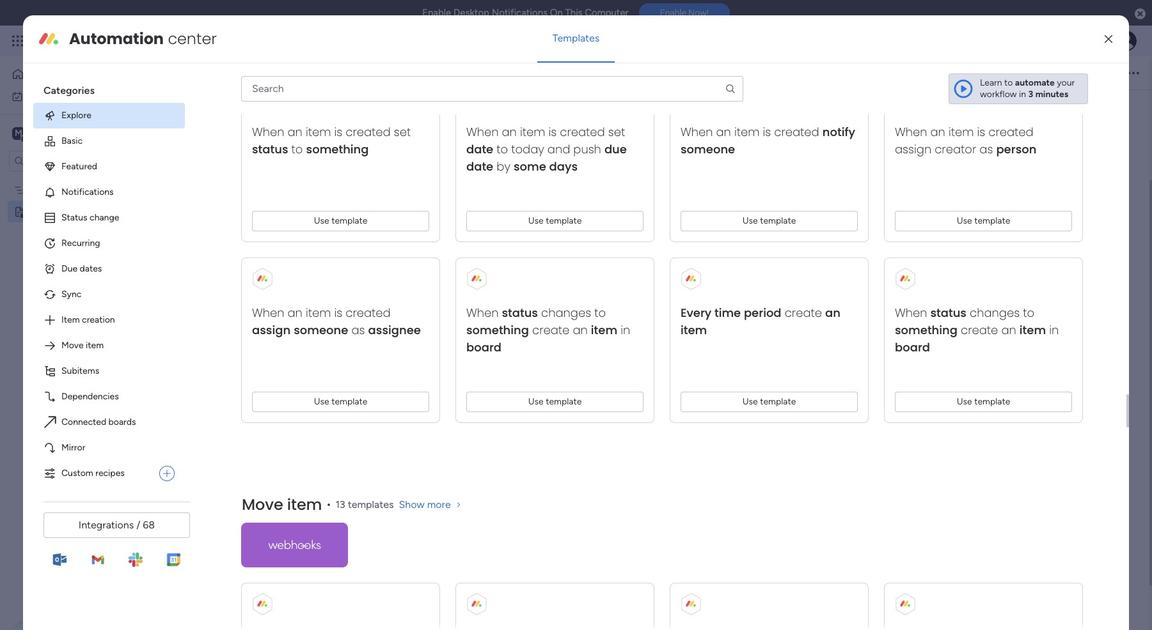 Task type: describe. For each thing, give the bounding box(es) containing it.
workspace selection element
[[12, 126, 107, 142]]

is for when an item is created notify someone
[[763, 124, 771, 140]]

this
[[565, 7, 583, 19]]

1 horizontal spatial something
[[466, 322, 529, 338]]

created for when an item is created notify someone
[[774, 124, 819, 140]]

boards
[[109, 417, 136, 428]]

my work button
[[8, 86, 138, 107]]

as for someone
[[352, 322, 365, 338]]

connected
[[61, 417, 106, 428]]

home image
[[12, 68, 24, 81]]

1 vertical spatial for
[[522, 283, 539, 298]]

assign for when an item is created assign creator as
[[895, 141, 932, 157]]

1 vertical spatial upcoming
[[468, 348, 528, 363]]

workflow
[[980, 89, 1017, 100]]

connected boards
[[61, 417, 136, 428]]

assignee
[[368, 322, 421, 338]]

an inside the when an item is created notify someone
[[716, 124, 731, 140]]

due dates
[[61, 264, 102, 274]]

when an item is created   set status to something
[[252, 124, 411, 157]]

automation  center image
[[38, 29, 59, 49]]

3 minutes
[[1029, 89, 1069, 100]]

create slide deck
[[484, 398, 562, 410]]

creator
[[935, 141, 976, 157]]

enable desktop notifications on this computer
[[422, 7, 629, 19]]

main workspace
[[29, 127, 105, 139]]

today
[[511, 141, 544, 157]]

when an item is created notify someone
[[681, 124, 855, 157]]

status change
[[61, 212, 119, 223]]

marketing
[[30, 185, 70, 195]]

1 horizontal spatial move
[[242, 494, 283, 516]]

1 horizontal spatial status
[[502, 305, 538, 321]]

list box containing marketing plan
[[0, 177, 163, 395]]

notes
[[30, 206, 55, 217]]

enable for enable now!
[[660, 8, 686, 18]]

0 horizontal spatial upcoming
[[207, 177, 249, 188]]

show more
[[399, 499, 451, 511]]

connected boards option
[[33, 410, 185, 436]]

enable now!
[[660, 8, 709, 18]]

recipes
[[95, 468, 125, 479]]

bulleted list image
[[470, 67, 481, 79]]

by
[[497, 159, 510, 175]]

workspace image
[[12, 126, 25, 140]]

change
[[90, 212, 119, 223]]

show more link
[[399, 499, 464, 512]]

created for when an item is created   set status to something
[[346, 124, 391, 140]]

0 horizontal spatial in
[[621, 322, 630, 338]]

2 horizontal spatial something
[[895, 322, 958, 338]]

item inside an item
[[681, 322, 707, 338]]

subitems
[[61, 366, 99, 377]]

item creation
[[61, 315, 115, 326]]

something inside when an item is created   set status to something
[[306, 141, 369, 157]]

more
[[427, 499, 451, 511]]

notifications option
[[33, 180, 185, 205]]

due date
[[466, 141, 627, 175]]

normal text
[[316, 67, 364, 78]]

lottie animation element
[[0, 502, 163, 631]]

learn to automate
[[980, 77, 1055, 88]]

checklist image
[[513, 67, 525, 79]]

work for monday
[[103, 33, 126, 48]]

when inside when an item is created   set status to something
[[252, 124, 284, 140]]

finish for finish report
[[484, 418, 509, 431]]

computer
[[585, 7, 629, 19]]

every time period create
[[681, 305, 825, 321]]

share button
[[1063, 62, 1115, 83]]

enable now! button
[[639, 3, 730, 23]]

integrations
[[79, 519, 134, 532]]

due
[[605, 141, 627, 157]]

your
[[1057, 77, 1075, 88]]

workspace
[[54, 127, 105, 139]]

1 vertical spatial ✨
[[451, 283, 465, 298]]

1 vertical spatial 📋
[[451, 348, 465, 363]]

learn
[[980, 77, 1002, 88]]

explore
[[61, 110, 91, 121]]

1 horizontal spatial ✨ priorities for the week
[[451, 283, 595, 298]]

by some days
[[493, 159, 578, 175]]

📂
[[451, 218, 465, 233]]

recurring
[[61, 238, 100, 249]]

recurring option
[[33, 231, 185, 256]]

1
[[468, 136, 473, 148]]

1 .
[[468, 136, 475, 148]]

text
[[348, 67, 364, 78]]

1 image
[[466, 95, 470, 99]]

.
[[473, 136, 475, 148]]

days
[[549, 159, 578, 175]]

to inside when an item is created   set date to today   and   push
[[497, 141, 508, 157]]

time
[[715, 305, 741, 321]]

dapulse close image
[[1135, 8, 1146, 20]]

move item inside option
[[61, 340, 104, 351]]

set for when an item is created   set date to today   and   push
[[608, 124, 625, 140]]

finish these notes
[[484, 242, 565, 254]]

move inside option
[[61, 340, 84, 351]]

3
[[1029, 89, 1033, 100]]

when an item is created   set date to today   and   push
[[466, 124, 625, 157]]

templates
[[348, 499, 394, 511]]

enable for enable desktop notifications on this computer
[[422, 7, 451, 19]]

item inside when an item is created   set date to today   and   push
[[520, 124, 545, 140]]

lottie animation image
[[0, 502, 163, 631]]

0 vertical spatial notifications
[[492, 7, 548, 19]]

dates
[[80, 264, 102, 274]]

templates button
[[537, 23, 615, 54]]

someone for when an item is created notify someone
[[681, 141, 735, 157]]

when inside when an item is created   set date to today   and   push
[[466, 124, 499, 140]]

1 vertical spatial priorities
[[468, 283, 519, 298]]

item inside when an item is created assign creator as
[[949, 124, 974, 140]]

created for when an item is created assign creator as
[[989, 124, 1034, 140]]

move item option
[[33, 333, 185, 359]]

dependencies
[[61, 391, 119, 402]]

today
[[468, 218, 503, 233]]

templates
[[553, 32, 600, 44]]

deck
[[540, 398, 562, 410]]

2 board from the left
[[895, 340, 930, 356]]

subitems option
[[33, 359, 185, 384]]

2 horizontal spatial status
[[931, 305, 967, 321]]

featured
[[61, 161, 97, 172]]

is for when an item is created   set status to something
[[334, 124, 342, 140]]

mention image
[[583, 66, 595, 79]]

an item
[[681, 305, 841, 338]]

1 horizontal spatial tasks
[[531, 348, 561, 363]]

status change option
[[33, 205, 185, 231]]

custom
[[61, 468, 93, 479]]

finish report
[[484, 418, 540, 431]]

categories
[[44, 84, 95, 97]]

push
[[573, 141, 601, 157]]

marketing plan
[[30, 185, 89, 195]]

notes
[[540, 242, 565, 254]]

minutes
[[1036, 89, 1069, 100]]

main
[[29, 127, 52, 139]]

creation
[[82, 315, 115, 326]]

0 vertical spatial the
[[260, 157, 274, 168]]

layout image
[[440, 67, 451, 79]]

📂 today
[[451, 218, 506, 233]]

1 vertical spatial 📋 upcoming tasks
[[451, 348, 561, 363]]



Task type: vqa. For each thing, say whether or not it's contained in the screenshot.
work within BUTTON
yes



Task type: locate. For each thing, give the bounding box(es) containing it.
1 horizontal spatial enable
[[660, 8, 686, 18]]

dependencies option
[[33, 384, 185, 410]]

item
[[61, 315, 80, 326]]

0 horizontal spatial something
[[306, 141, 369, 157]]

featured option
[[33, 154, 185, 180]]

1 board from the left
[[466, 340, 502, 356]]

1 horizontal spatial in
[[1019, 89, 1026, 100]]

move item left 13
[[242, 494, 322, 516]]

is for when an item is created   set date to today   and   push
[[549, 124, 557, 140]]

as for creator
[[980, 141, 993, 157]]

enable
[[422, 7, 451, 19], [660, 8, 686, 18]]

show
[[399, 499, 425, 511]]

1 vertical spatial assign
[[252, 322, 291, 338]]

plan
[[72, 185, 89, 195]]

1 horizontal spatial upcoming
[[468, 348, 528, 363]]

0 horizontal spatial for
[[246, 157, 258, 168]]

1 horizontal spatial board
[[895, 340, 930, 356]]

1 horizontal spatial notifications
[[492, 7, 548, 19]]

0 horizontal spatial work
[[43, 91, 62, 101]]

created inside the when an item is created notify someone
[[774, 124, 819, 140]]

when inside the when an item is created notify someone
[[681, 124, 713, 140]]

0 vertical spatial finish
[[484, 242, 509, 254]]

assign inside when an item is created assign creator as
[[895, 141, 932, 157]]

in inside your workflow in
[[1019, 89, 1026, 100]]

1 vertical spatial tasks
[[531, 348, 561, 363]]

search image
[[725, 83, 736, 95]]

is inside the when an item is created notify someone
[[763, 124, 771, 140]]

None search field
[[241, 76, 743, 102]]

automate
[[1015, 77, 1055, 88]]

1 vertical spatial week
[[564, 283, 595, 298]]

Search in workspace field
[[27, 154, 107, 168]]

move item up subitems at the bottom left of the page
[[61, 340, 104, 351]]

set for when an item is created   set status to something
[[394, 124, 411, 140]]

work right monday
[[103, 33, 126, 48]]

1 horizontal spatial the
[[542, 283, 561, 298]]

center
[[168, 28, 217, 49]]

an inside an item
[[825, 305, 841, 321]]

0 horizontal spatial status
[[252, 141, 288, 157]]

1 horizontal spatial set
[[608, 124, 625, 140]]

2 when status changes   to something create an item in board from the left
[[895, 305, 1059, 356]]

0 horizontal spatial priorities
[[207, 157, 244, 168]]

is inside when an item is created assign someone as assignee
[[334, 305, 342, 321]]

0 horizontal spatial 📋
[[193, 177, 205, 188]]

presentations
[[512, 307, 574, 319]]

1 vertical spatial the
[[542, 283, 561, 298]]

1 vertical spatial ✨ priorities for the week
[[451, 283, 595, 298]]

item inside option
[[86, 340, 104, 351]]

1 date from the top
[[466, 141, 493, 157]]

period
[[744, 305, 782, 321]]

notifications left on on the top of page
[[492, 7, 548, 19]]

move item
[[61, 340, 104, 351], [242, 494, 322, 516]]

as inside when an item is created assign someone as assignee
[[352, 322, 365, 338]]

0 vertical spatial move item
[[61, 340, 104, 351]]

created inside when an item is created   set status to something
[[346, 124, 391, 140]]

as left assignee
[[352, 322, 365, 338]]

created down text
[[346, 124, 391, 140]]

is inside when an item is created   set date to today   and   push
[[549, 124, 557, 140]]

created
[[346, 124, 391, 140], [560, 124, 605, 140], [774, 124, 819, 140], [989, 124, 1034, 140], [346, 305, 391, 321]]

kendall parks image
[[1116, 31, 1137, 51]]

created for when an item is created assign someone as assignee
[[346, 305, 391, 321]]

style button
[[538, 62, 570, 84]]

finish for finish these notes
[[484, 242, 509, 254]]

basic
[[61, 136, 83, 146]]

due dates option
[[33, 256, 185, 282]]

person
[[996, 141, 1037, 157]]

categories heading
[[33, 74, 185, 103]]

custom recipes option
[[33, 461, 154, 487]]

0 vertical spatial week
[[276, 157, 298, 168]]

finish left report
[[484, 418, 509, 431]]

0 horizontal spatial 📋 upcoming tasks
[[193, 177, 273, 188]]

my
[[28, 91, 40, 101]]

0 vertical spatial ✨
[[193, 157, 205, 168]]

mirror option
[[33, 436, 185, 461]]

every
[[681, 305, 712, 321]]

categories list box
[[33, 74, 195, 487]]

0 vertical spatial work
[[103, 33, 126, 48]]

0 horizontal spatial as
[[352, 322, 365, 338]]

an inside when an item is created assign someone as assignee
[[288, 305, 303, 321]]

see plans image
[[212, 33, 224, 49]]

0 vertical spatial move
[[61, 340, 84, 351]]

when inside when an item is created assign someone as assignee
[[252, 305, 284, 321]]

management
[[129, 33, 199, 48]]

board
[[466, 340, 502, 356], [895, 340, 930, 356]]

0 vertical spatial 📋
[[193, 177, 205, 188]]

notifications inside option
[[61, 187, 114, 198]]

is for when an item is created assign creator as
[[977, 124, 985, 140]]

select product image
[[12, 35, 24, 47]]

created for when an item is created   set date to today   and   push
[[560, 124, 605, 140]]

an inside when an item is created   set status to something
[[288, 124, 303, 140]]

0 vertical spatial assign
[[895, 141, 932, 157]]

1 horizontal spatial as
[[980, 141, 993, 157]]

2 date from the top
[[466, 159, 493, 175]]

mirror
[[61, 443, 85, 454]]

status
[[61, 212, 87, 223]]

something
[[306, 141, 369, 157], [466, 322, 529, 338], [895, 322, 958, 338]]

0 horizontal spatial set
[[394, 124, 411, 140]]

as inside when an item is created assign creator as
[[980, 141, 993, 157]]

numbered list image
[[492, 67, 503, 79]]

1 vertical spatial move
[[242, 494, 283, 516]]

0 horizontal spatial the
[[260, 157, 274, 168]]

0 vertical spatial someone
[[681, 141, 735, 157]]

to
[[1005, 77, 1013, 88], [291, 141, 303, 157], [497, 141, 508, 157], [594, 305, 606, 321], [1023, 305, 1035, 321]]

0 horizontal spatial changes
[[541, 305, 591, 321]]

created inside when an item is created   set date to today   and   push
[[560, 124, 605, 140]]

some
[[514, 159, 546, 175]]

item creation option
[[33, 308, 185, 333]]

move
[[61, 340, 84, 351], [242, 494, 283, 516]]

1 changes from the left
[[541, 305, 591, 321]]

undo ⌘+z image
[[242, 67, 253, 79]]

0 vertical spatial as
[[980, 141, 993, 157]]

set inside when an item is created   set status to something
[[394, 124, 411, 140]]

sync option
[[33, 282, 185, 308]]

someone inside when an item is created assign someone as assignee
[[294, 322, 348, 338]]

0 horizontal spatial tasks
[[251, 177, 273, 188]]

automation center
[[69, 28, 217, 49]]

item inside when an item is created   set status to something
[[306, 124, 331, 140]]

0 horizontal spatial move item
[[61, 340, 104, 351]]

work inside button
[[43, 91, 62, 101]]

template
[[332, 216, 367, 226], [546, 216, 582, 226], [760, 216, 796, 226], [975, 216, 1010, 226], [332, 397, 367, 407], [546, 397, 582, 407], [760, 397, 796, 407], [975, 397, 1010, 407]]

someone inside the when an item is created notify someone
[[681, 141, 735, 157]]

2 set from the left
[[608, 124, 625, 140]]

created up push
[[560, 124, 605, 140]]

created inside when an item is created assign someone as assignee
[[346, 305, 391, 321]]

0 vertical spatial priorities
[[207, 157, 244, 168]]

basic option
[[33, 129, 185, 154]]

0 vertical spatial ✨ priorities for the week
[[193, 157, 298, 168]]

1 horizontal spatial work
[[103, 33, 126, 48]]

when an item is created assign someone as assignee
[[252, 305, 421, 338]]

is for when an item is created assign someone as assignee
[[334, 305, 342, 321]]

automation
[[69, 28, 164, 49]]

your workflow in
[[980, 77, 1075, 100]]

1 vertical spatial finish
[[484, 307, 509, 319]]

0 horizontal spatial notifications
[[61, 187, 114, 198]]

create
[[785, 305, 822, 321], [532, 322, 570, 338], [961, 322, 998, 338], [484, 398, 514, 410]]

item inside the when an item is created notify someone
[[734, 124, 760, 140]]

as
[[980, 141, 993, 157], [352, 322, 365, 338]]

3 finish from the top
[[484, 418, 509, 431]]

finish presentations
[[484, 307, 574, 319]]

1 vertical spatial work
[[43, 91, 62, 101]]

when inside when an item is created assign creator as
[[895, 124, 927, 140]]

date inside when an item is created   set date to today   and   push
[[466, 141, 493, 157]]

0 horizontal spatial when status changes   to something create an item in board
[[466, 305, 630, 356]]

use template
[[314, 216, 367, 226], [528, 216, 582, 226], [743, 216, 796, 226], [957, 216, 1010, 226], [314, 397, 367, 407], [528, 397, 582, 407], [743, 397, 796, 407], [957, 397, 1010, 407]]

1 vertical spatial date
[[466, 159, 493, 175]]

assign for when an item is created assign someone as assignee
[[252, 322, 291, 338]]

0 vertical spatial upcoming
[[207, 177, 249, 188]]

1 horizontal spatial move item
[[242, 494, 322, 516]]

as left person
[[980, 141, 993, 157]]

finish down today
[[484, 242, 509, 254]]

integrations / 68 button
[[44, 513, 190, 539]]

date inside due date
[[466, 159, 493, 175]]

work for my
[[43, 91, 62, 101]]

1 horizontal spatial someone
[[681, 141, 735, 157]]

1 horizontal spatial 📋
[[451, 348, 465, 363]]

1 vertical spatial notifications
[[61, 187, 114, 198]]

my work
[[28, 91, 62, 101]]

1 set from the left
[[394, 124, 411, 140]]

0 horizontal spatial ✨ priorities for the week
[[193, 157, 298, 168]]

desktop
[[454, 7, 489, 19]]

enable inside button
[[660, 8, 686, 18]]

1 vertical spatial as
[[352, 322, 365, 338]]

date left 'today'
[[466, 141, 493, 157]]

the
[[260, 157, 274, 168], [542, 283, 561, 298]]

and
[[548, 141, 570, 157]]

is inside when an item is created assign creator as
[[977, 124, 985, 140]]

1 vertical spatial someone
[[294, 322, 348, 338]]

someone
[[681, 141, 735, 157], [294, 322, 348, 338]]

1 horizontal spatial 📋 upcoming tasks
[[451, 348, 561, 363]]

2 finish from the top
[[484, 307, 509, 319]]

2 changes from the left
[[970, 305, 1020, 321]]

board activity image
[[976, 65, 992, 81]]

upcoming
[[207, 177, 249, 188], [468, 348, 528, 363]]

0 horizontal spatial board
[[466, 340, 502, 356]]

now!
[[689, 8, 709, 18]]

0 vertical spatial tasks
[[251, 177, 273, 188]]

✨
[[193, 157, 205, 168], [451, 283, 465, 298]]

due
[[61, 264, 77, 274]]

0 horizontal spatial assign
[[252, 322, 291, 338]]

priorities
[[207, 157, 244, 168], [468, 283, 519, 298]]

notifications up status change
[[61, 187, 114, 198]]

m
[[15, 128, 22, 139]]

0 horizontal spatial enable
[[422, 7, 451, 19]]

private board image
[[13, 206, 26, 218]]

1 horizontal spatial week
[[564, 283, 595, 298]]

created inside when an item is created assign creator as
[[989, 124, 1034, 140]]

2 horizontal spatial in
[[1049, 322, 1059, 338]]

✨ priorities for the week
[[193, 157, 298, 168], [451, 283, 595, 298]]

1 horizontal spatial changes
[[970, 305, 1020, 321]]

1 finish from the top
[[484, 242, 509, 254]]

these
[[512, 242, 537, 254]]

work right the my
[[43, 91, 62, 101]]

0 horizontal spatial move
[[61, 340, 84, 351]]

notifications
[[492, 7, 548, 19], [61, 187, 114, 198]]

Search for a column type search field
[[241, 76, 743, 102]]

finish left presentations
[[484, 307, 509, 319]]

0 horizontal spatial ✨
[[193, 157, 205, 168]]

13 templates
[[336, 499, 394, 511]]

item inside when an item is created assign someone as assignee
[[306, 305, 331, 321]]

enable left desktop
[[422, 7, 451, 19]]

0 horizontal spatial someone
[[294, 322, 348, 338]]

to inside when an item is created   set status to something
[[291, 141, 303, 157]]

someone for when an item is created assign someone as assignee
[[294, 322, 348, 338]]

created up person
[[989, 124, 1034, 140]]

in
[[1019, 89, 1026, 100], [621, 322, 630, 338], [1049, 322, 1059, 338]]

created left notify
[[774, 124, 819, 140]]

tasks
[[251, 177, 273, 188], [531, 348, 561, 363]]

an inside when an item is created   set date to today   and   push
[[502, 124, 517, 140]]

sync
[[61, 289, 81, 300]]

use template button
[[252, 211, 429, 232], [466, 211, 644, 232], [681, 211, 858, 232], [895, 211, 1072, 232], [252, 392, 429, 413], [466, 392, 644, 413], [681, 392, 858, 413], [895, 392, 1072, 413]]

explore option
[[33, 103, 185, 129]]

monday
[[57, 33, 101, 48]]

list box
[[0, 177, 163, 395]]

use
[[314, 216, 329, 226], [528, 216, 544, 226], [743, 216, 758, 226], [957, 216, 972, 226], [314, 397, 329, 407], [528, 397, 544, 407], [743, 397, 758, 407], [957, 397, 972, 407]]

1 horizontal spatial when status changes   to something create an item in board
[[895, 305, 1059, 356]]

work
[[103, 33, 126, 48], [43, 91, 62, 101]]

1 horizontal spatial for
[[522, 283, 539, 298]]

changes
[[541, 305, 591, 321], [970, 305, 1020, 321]]

created up assignee
[[346, 305, 391, 321]]

an inside when an item is created assign creator as
[[931, 124, 946, 140]]

enable left now!
[[660, 8, 686, 18]]

/
[[136, 519, 140, 532]]

status inside when an item is created   set status to something
[[252, 141, 288, 157]]

share
[[1086, 67, 1109, 78]]

0 horizontal spatial week
[[276, 157, 298, 168]]

68
[[143, 519, 155, 532]]

1 horizontal spatial priorities
[[468, 283, 519, 298]]

notify
[[823, 124, 855, 140]]

1 vertical spatial move item
[[242, 494, 322, 516]]

1 horizontal spatial assign
[[895, 141, 932, 157]]

assign
[[895, 141, 932, 157], [252, 322, 291, 338]]

0 vertical spatial 📋 upcoming tasks
[[193, 177, 273, 188]]

2 vertical spatial finish
[[484, 418, 509, 431]]

integrations / 68
[[79, 519, 155, 532]]

0 vertical spatial date
[[466, 141, 493, 157]]

set inside when an item is created   set date to today   and   push
[[608, 124, 625, 140]]

0 vertical spatial for
[[246, 157, 258, 168]]

finish
[[484, 242, 509, 254], [484, 307, 509, 319], [484, 418, 509, 431]]

date left by
[[466, 159, 493, 175]]

v2 ellipsis image
[[1128, 65, 1139, 81]]

is inside when an item is created   set status to something
[[334, 124, 342, 140]]

1 when status changes   to something create an item in board from the left
[[466, 305, 630, 356]]

monday work management
[[57, 33, 199, 48]]

assign inside when an item is created assign someone as assignee
[[252, 322, 291, 338]]

1 horizontal spatial ✨
[[451, 283, 465, 298]]

option
[[0, 179, 163, 181]]

finish for finish presentations
[[484, 307, 509, 319]]



